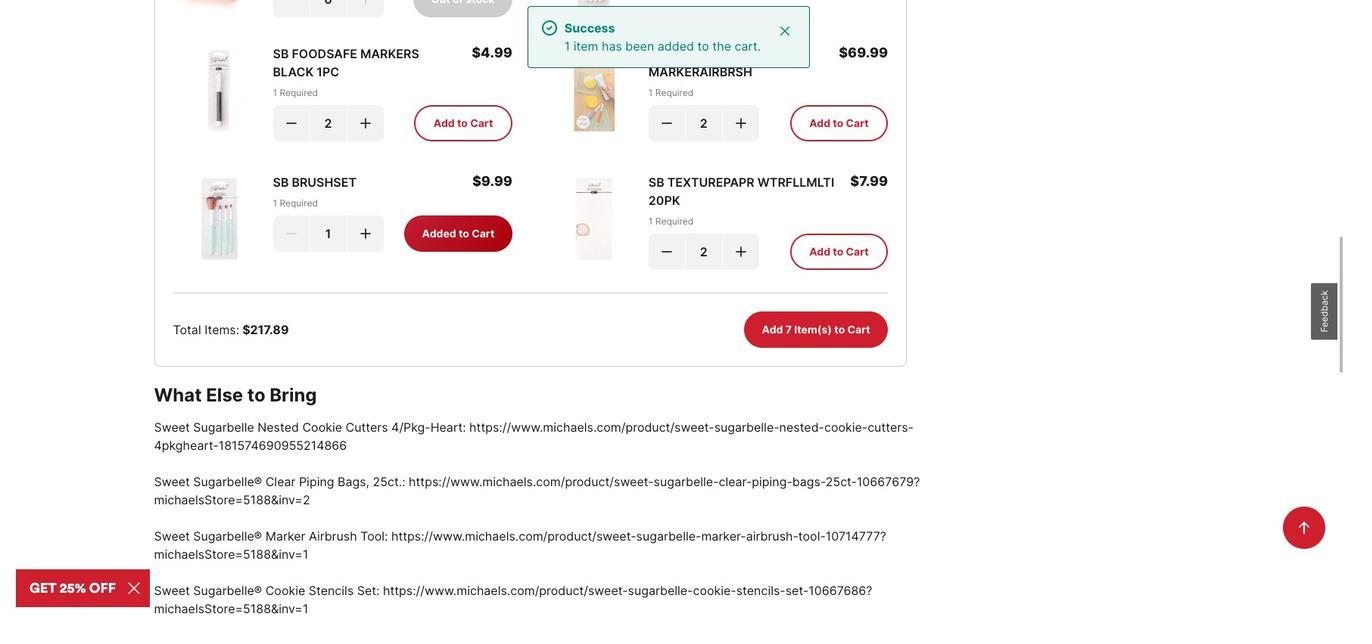 Task type: describe. For each thing, give the bounding box(es) containing it.
sb for $69.99
[[649, 46, 664, 61]]

0 horizontal spatial number stepper text field
[[310, 216, 346, 252]]

cart for $7.99
[[846, 245, 869, 258]]

25ct-
[[826, 474, 857, 489]]

add to cart for $7.99
[[809, 245, 869, 258]]

clear
[[265, 474, 296, 489]]

3 sweet from the top
[[154, 529, 190, 544]]

what else to bring
[[154, 384, 317, 406]]

7
[[785, 323, 792, 336]]

1 inside sb foodsafe markers black 1pc 1 required
[[273, 87, 277, 98]]

sb texturepapr wtrfllmlti 20pk 1 required
[[649, 175, 837, 227]]

add for $4.99
[[434, 117, 455, 130]]

sugarbelle
[[193, 420, 254, 435]]

4/pkg-
[[391, 420, 430, 435]]

sb foodsafe markers black 1pc link
[[273, 44, 463, 81]]

black
[[273, 64, 314, 79]]

add to cart button for $4.99
[[414, 105, 512, 141]]

set-
[[785, 583, 809, 598]]

required inside sb foodsafe markers black 1pc 1 required
[[280, 87, 318, 98]]

bags-
[[792, 474, 826, 489]]

cart for $4.99
[[470, 117, 493, 130]]

tabler image
[[540, 19, 558, 37]]

item(s)
[[794, 323, 832, 336]]

number stepper text field for $4.99
[[310, 105, 346, 141]]

add 7 item(s) to cart
[[762, 323, 870, 336]]

tool-
[[798, 529, 826, 544]]

1pc
[[317, 64, 339, 79]]

$7.99
[[850, 173, 888, 189]]

1 inside sb brushset 1 required
[[273, 197, 277, 209]]

close image
[[780, 26, 790, 36]]

cutters-
[[868, 420, 914, 435]]

sb for $7.99
[[649, 175, 664, 190]]

sb brushset image
[[173, 173, 264, 264]]

added to cart
[[422, 227, 495, 240]]

airbrush
[[309, 529, 357, 544]]

foodsafe inside sb foodsafe markers black 1pc 1 required
[[292, 46, 357, 61]]

add to cart for $69.99
[[809, 117, 869, 130]]

clear-
[[719, 474, 752, 489]]

10714777?
[[826, 529, 886, 544]]

items:
[[204, 322, 239, 337]]

2 sugarbelle® from the top
[[193, 529, 262, 544]]

cart for $9.99
[[472, 227, 495, 240]]

markerairbrsh
[[649, 64, 752, 79]]

sb tool foodsafe markerairbrsh link
[[649, 44, 830, 81]]

10667686?
[[809, 583, 872, 598]]

required inside sb brushset 1 required
[[280, 197, 318, 209]]

add for $69.99
[[809, 117, 830, 130]]

button to decrement counter for number stepper image for $4.99
[[283, 116, 299, 131]]

sb foodsafe markers black 1pc image
[[173, 44, 264, 135]]

1 inside the success 1 item has been added to the cart.
[[565, 39, 570, 54]]

button to increment counter for number stepper image for $7.99
[[733, 244, 748, 259]]

181574690955214866
[[219, 438, 347, 453]]

foodsafe inside sb tool foodsafe markerairbrsh 1 required
[[704, 46, 769, 61]]

tool
[[667, 46, 701, 61]]

cutters
[[346, 420, 388, 435]]

markers
[[360, 46, 419, 61]]

sb brushset link
[[273, 173, 356, 191]]

cart right item(s)
[[847, 323, 870, 336]]

25ct.:
[[373, 474, 405, 489]]

1 vertical spatial button to increment counter for number stepper image
[[358, 226, 373, 241]]

required inside sb tool foodsafe markerairbrsh 1 required
[[655, 87, 693, 98]]

bags,
[[338, 474, 369, 489]]

texturepapr
[[667, 175, 754, 190]]

has
[[602, 39, 622, 54]]

sb for $4.99
[[273, 46, 289, 61]]

sb texturepapr wtrfllmlti 20pk link
[[649, 173, 841, 209]]

airbrush-
[[746, 529, 798, 544]]

set:
[[357, 583, 380, 598]]

total items: $217.89
[[173, 322, 289, 337]]

sweet sugarbelle nested cookie cutters 4/pkg-heart: https://www.michaels.com/product/sweet-sugarbelle-nested-cookie-cutters- 4pkgheart-181574690955214866 sweet sugarbelle® clear piping bags, 25ct.: https://www.michaels.com/product/sweet-sugarbelle-clear-piping-bags-25ct-10667679? michaelsstore=5188&inv=2 sweet sugarbelle® marker airbrush tool: https://www.michaels.com/product/sweet-sugarbelle-marker-airbrush-tool-10714777? michaelsstore=5188&inv=1 sweet sugarbelle® cookie stencils set: https://www.michaels.com/product/sweet-sugarbelle-cookie-stencils-set-10667686? michaelsstore=518
[[154, 420, 920, 624]]



Task type: vqa. For each thing, say whether or not it's contained in the screenshot.
SB within the SB TEXTUREPAPR WTRFLLMLTI 20PK 1 Required
yes



Task type: locate. For each thing, give the bounding box(es) containing it.
bring
[[270, 384, 317, 406]]

cart
[[470, 117, 493, 130], [846, 117, 869, 130], [472, 227, 495, 240], [846, 245, 869, 258], [847, 323, 870, 336]]

added to cart button
[[404, 216, 512, 252]]

1 down the 20pk
[[649, 216, 653, 227]]

$4.99
[[472, 44, 512, 60]]

1 horizontal spatial button to increment counter for number stepper image
[[733, 116, 748, 131]]

1 foodsafe from the left
[[292, 46, 357, 61]]

1 sugarbelle® from the top
[[193, 474, 262, 489]]

add to cart for $4.99
[[434, 117, 493, 130]]

10667679?
[[857, 474, 920, 489]]

cart for $69.99
[[846, 117, 869, 130]]

to
[[697, 39, 709, 54], [457, 117, 468, 130], [833, 117, 843, 130], [459, 227, 469, 240], [833, 245, 843, 258], [834, 323, 845, 336], [247, 384, 265, 406]]

required
[[280, 87, 318, 98], [655, 87, 693, 98], [280, 197, 318, 209], [655, 216, 693, 227]]

Number Stepper text field
[[310, 216, 346, 252], [686, 234, 722, 270]]

been
[[625, 39, 654, 54]]

required down black on the top of page
[[280, 87, 318, 98]]

add to cart button for $7.99
[[790, 234, 888, 270]]

sb foodsafe markers black 1pc 1 required
[[273, 46, 422, 98]]

0 horizontal spatial button to decrement counter for number stepper image
[[283, 116, 299, 131]]

1 left the item
[[565, 39, 570, 54]]

sb up black on the top of page
[[273, 46, 289, 61]]

sugarbelle® down michaelsstore=5188&inv=1 at the left of page
[[193, 583, 262, 598]]

sugarbelle® up the michaelsstore=5188&inv=2
[[193, 474, 262, 489]]

button to increment counter for number stepper image for $4.99
[[358, 116, 373, 131]]

add to cart button
[[414, 105, 512, 141], [790, 105, 888, 141], [790, 234, 888, 270]]

sb left the brushset
[[273, 175, 289, 190]]

sb inside sb texturepapr wtrfllmlti 20pk 1 required
[[649, 175, 664, 190]]

0 vertical spatial button to increment counter for number stepper image
[[358, 116, 373, 131]]

1 down been at the left top of page
[[649, 87, 653, 98]]

to inside the success 1 item has been added to the cart.
[[697, 39, 709, 54]]

sugarbelle® up michaelsstore=5188&inv=1 at the left of page
[[193, 529, 262, 544]]

add to cart
[[434, 117, 493, 130], [809, 117, 869, 130], [809, 245, 869, 258]]

1 inside sb tool foodsafe markerairbrsh 1 required
[[649, 87, 653, 98]]

2 button to decrement counter for number stepper image from the left
[[659, 116, 674, 131]]

button to increment counter for number stepper image left added
[[358, 226, 373, 241]]

sb for $9.99
[[273, 175, 289, 190]]

sweet down michaelsstore=5188&inv=1 at the left of page
[[154, 583, 190, 598]]

required down markerairbrsh
[[655, 87, 693, 98]]

1 vertical spatial cookie-
[[693, 583, 736, 598]]

sb texturepapr wtrfllmlti 20pk image
[[549, 173, 639, 264]]

0 vertical spatial sugarbelle®
[[193, 474, 262, 489]]

stencils-
[[736, 583, 785, 598]]

sugarbelle®
[[193, 474, 262, 489], [193, 529, 262, 544], [193, 583, 262, 598]]

cart.
[[735, 39, 761, 54]]

required down sb brushset "link"
[[280, 197, 318, 209]]

$69.99
[[839, 44, 888, 60]]

stencils
[[309, 583, 354, 598]]

wtrfllmlti
[[757, 175, 834, 190]]

cart down $7.99
[[846, 245, 869, 258]]

sb left tool
[[649, 46, 664, 61]]

sb tool foodsafe markerairbrsh image
[[549, 44, 639, 135]]

1 horizontal spatial foodsafe
[[704, 46, 769, 61]]

button to increment counter for number stepper image
[[358, 116, 373, 131], [733, 244, 748, 259]]

20pk
[[649, 193, 680, 208]]

0 vertical spatial button to increment counter for number stepper image
[[733, 116, 748, 131]]

the
[[712, 39, 731, 54]]

1 down black on the top of page
[[273, 87, 277, 98]]

cart up $7.99
[[846, 117, 869, 130]]

sb
[[273, 46, 289, 61], [649, 46, 664, 61], [273, 175, 289, 190], [649, 175, 664, 190]]

nested
[[258, 420, 299, 435]]

4 sweet from the top
[[154, 583, 190, 598]]

tool:
[[360, 529, 388, 544]]

sb up the 20pk
[[649, 175, 664, 190]]

cookie- down 'marker-' at bottom right
[[693, 583, 736, 598]]

piping
[[299, 474, 334, 489]]

sugarbelle-
[[714, 420, 779, 435], [654, 474, 719, 489], [636, 529, 701, 544], [628, 583, 693, 598]]

1 inside sb texturepapr wtrfllmlti 20pk 1 required
[[649, 216, 653, 227]]

button to increment counter for number stepper image
[[733, 116, 748, 131], [358, 226, 373, 241]]

sb brushset 1 required
[[273, 175, 356, 209]]

cart inside button
[[472, 227, 495, 240]]

number stepper text field down sb tool foodsafe markerairbrsh 1 required at the top of the page
[[686, 105, 722, 141]]

sb inside sb foodsafe markers black 1pc 1 required
[[273, 46, 289, 61]]

1 vertical spatial sugarbelle®
[[193, 529, 262, 544]]

2 foodsafe from the left
[[704, 46, 769, 61]]

sweet
[[154, 420, 190, 435], [154, 474, 190, 489], [154, 529, 190, 544], [154, 583, 190, 598]]

2 vertical spatial sugarbelle®
[[193, 583, 262, 598]]

else
[[206, 384, 243, 406]]

sb tool foodsafe markerairbrsh 1 required
[[649, 46, 772, 98]]

foodsafe up markerairbrsh
[[704, 46, 769, 61]]

required inside sb texturepapr wtrfllmlti 20pk 1 required
[[655, 216, 693, 227]]

sb inside sb tool foodsafe markerairbrsh 1 required
[[649, 46, 664, 61]]

$217.89
[[242, 322, 289, 337]]

michaelsstore=5188&inv=2
[[154, 493, 310, 508]]

number stepper text field up 1pc
[[310, 0, 346, 17]]

sweet up michaelsstore=5188&inv=1 at the left of page
[[154, 529, 190, 544]]

piping-
[[752, 474, 792, 489]]

4pkgheart-
[[154, 438, 219, 453]]

item
[[574, 39, 598, 54]]

foodsafe up 1pc
[[292, 46, 357, 61]]

1 button to decrement counter for number stepper image from the left
[[283, 116, 299, 131]]

cookie down the bring
[[302, 420, 342, 435]]

to inside button
[[459, 227, 469, 240]]

number stepper text field right button to decrement counter for number stepper icon
[[686, 234, 722, 270]]

button to decrement counter for number stepper image down markerairbrsh
[[659, 116, 674, 131]]

Number Stepper text field
[[310, 0, 346, 17], [310, 105, 346, 141], [686, 105, 722, 141]]

marker
[[265, 529, 305, 544]]

foodsafe
[[292, 46, 357, 61], [704, 46, 769, 61]]

cookie- up 25ct-
[[824, 420, 868, 435]]

required down the 20pk
[[655, 216, 693, 227]]

cookie-
[[824, 420, 868, 435], [693, 583, 736, 598]]

number stepper text field down sb brushset 1 required
[[310, 216, 346, 252]]

success 1 item has been added to the cart.
[[565, 20, 761, 54]]

1 horizontal spatial button to decrement counter for number stepper image
[[659, 116, 674, 131]]

0 horizontal spatial button to increment counter for number stepper image
[[358, 116, 373, 131]]

1 horizontal spatial button to increment counter for number stepper image
[[733, 244, 748, 259]]

0 horizontal spatial foodsafe
[[292, 46, 357, 61]]

1 vertical spatial cookie
[[265, 583, 305, 598]]

add to cart button for $69.99
[[790, 105, 888, 141]]

cookie left 'stencils'
[[265, 583, 305, 598]]

cookie
[[302, 420, 342, 435], [265, 583, 305, 598]]

button to increment counter for number stepper image down sb foodsafe markers black 1pc 1 required
[[358, 116, 373, 131]]

1 horizontal spatial number stepper text field
[[686, 234, 722, 270]]

0 vertical spatial cookie-
[[824, 420, 868, 435]]

sb inside sb brushset 1 required
[[273, 175, 289, 190]]

button to decrement counter for number stepper image
[[659, 244, 674, 259]]

1 down sb brushset "link"
[[273, 197, 277, 209]]

button to increment counter for number stepper image down sb tool foodsafe markerairbrsh 1 required at the top of the page
[[733, 116, 748, 131]]

https://www.michaels.com/product/sweet-
[[469, 420, 714, 435], [409, 474, 654, 489], [391, 529, 636, 544], [383, 583, 628, 598]]

$9.99
[[472, 173, 512, 189]]

what
[[154, 384, 202, 406]]

brushset
[[292, 175, 356, 190]]

sweet up 4pkgheart-
[[154, 420, 190, 435]]

1 vertical spatial button to increment counter for number stepper image
[[733, 244, 748, 259]]

2 sweet from the top
[[154, 474, 190, 489]]

sweet down 4pkgheart-
[[154, 474, 190, 489]]

3 sugarbelle® from the top
[[193, 583, 262, 598]]

sb foodsafe markers opgp image
[[549, 0, 639, 11]]

cart right added
[[472, 227, 495, 240]]

food - sb - 2.5' sba - nest cookie cutter - heart image
[[173, 0, 264, 11]]

michaelsstore=5188&inv=1
[[154, 547, 308, 562]]

0 horizontal spatial cookie-
[[693, 583, 736, 598]]

cart up $9.99
[[470, 117, 493, 130]]

heart:
[[430, 420, 466, 435]]

added
[[658, 39, 694, 54]]

nested-
[[779, 420, 824, 435]]

total
[[173, 322, 201, 337]]

button to increment counter for number stepper image down sb texturepapr wtrfllmlti 20pk 1 required on the top of the page
[[733, 244, 748, 259]]

marker-
[[701, 529, 746, 544]]

button to decrement counter for number stepper image
[[283, 116, 299, 131], [659, 116, 674, 131]]

success
[[565, 20, 615, 36]]

added
[[422, 227, 456, 240]]

button to decrement counter for number stepper image down black on the top of page
[[283, 116, 299, 131]]

number stepper text field for $69.99
[[686, 105, 722, 141]]

add for $7.99
[[809, 245, 830, 258]]

add
[[434, 117, 455, 130], [809, 117, 830, 130], [809, 245, 830, 258], [762, 323, 783, 336]]

button to decrement counter for number stepper image for $69.99
[[659, 116, 674, 131]]

0 vertical spatial cookie
[[302, 420, 342, 435]]

1 sweet from the top
[[154, 420, 190, 435]]

1 horizontal spatial cookie-
[[824, 420, 868, 435]]

0 horizontal spatial button to increment counter for number stepper image
[[358, 226, 373, 241]]

number stepper text field down 1pc
[[310, 105, 346, 141]]

1
[[565, 39, 570, 54], [273, 87, 277, 98], [649, 87, 653, 98], [273, 197, 277, 209], [649, 216, 653, 227]]



